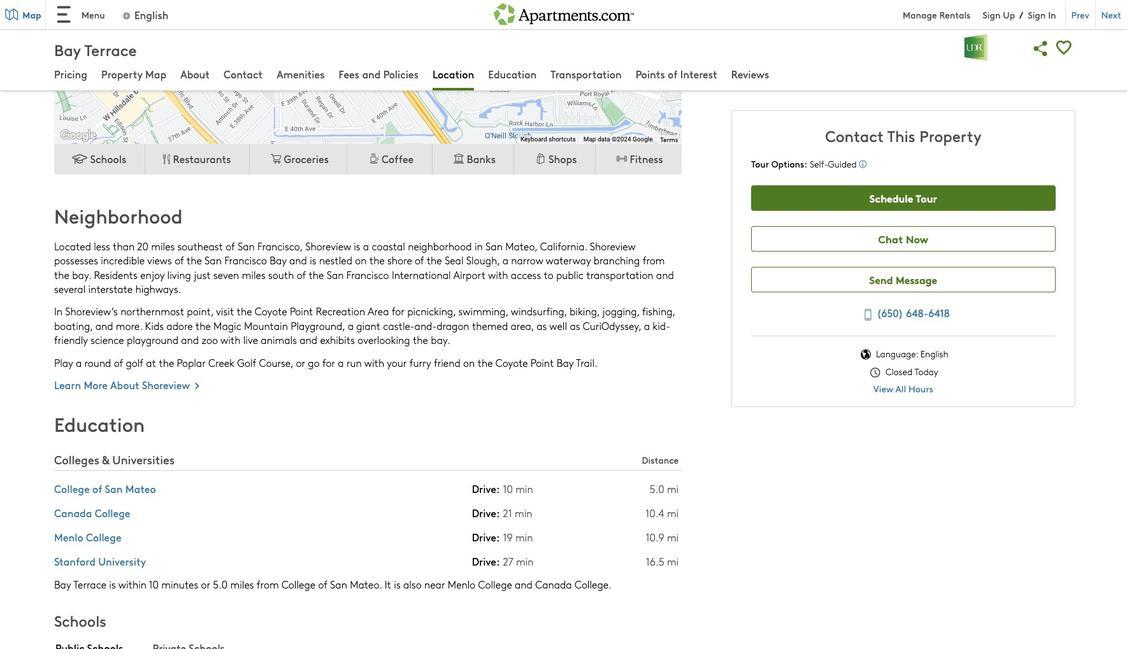 Task type: vqa. For each thing, say whether or not it's contained in the screenshot.


Task type: describe. For each thing, give the bounding box(es) containing it.
drive: for canada college
[[472, 506, 500, 520]]

map for map data ©2024 google
[[584, 136, 596, 143]]

dragon
[[437, 319, 469, 333]]

located less than 20 miles southeast of san francisco, shoreview is a coastal neighborhood in san mateo, california. shoreview possesses incredible views of the san francisco bay and is nestled on the shore of the seal slough, a narrow waterway branching from the bay. residents enjoy living just seven miles south of the san francisco international airport with access to public transportation and several interstate highways.
[[54, 239, 674, 296]]

drive: for menlo college
[[472, 530, 500, 544]]

fees
[[339, 67, 360, 81]]

&
[[102, 452, 109, 468]]

nestled
[[319, 254, 352, 267]]

0 horizontal spatial francisco
[[224, 254, 267, 267]]

is left nestled at the top left of the page
[[310, 254, 317, 267]]

groceries
[[284, 152, 329, 166]]

0 vertical spatial 5.0
[[650, 482, 664, 496]]

in shoreview's northernmost point, visit the coyote point recreation area for picnicking, swimming, windsurfing, biking, jogging, fishing, boating, and more. kids adore the magic mountain playground, a giant castle-and-dragon themed area, as well as curiodyssey, a kid- friendly science playground and zoo with live animals and exhibits overlooking the bay.
[[54, 305, 675, 347]]

bay down stanford
[[54, 578, 71, 592]]

0 vertical spatial canada
[[54, 506, 92, 520]]

banks button
[[433, 144, 515, 174]]

branching
[[594, 254, 640, 267]]

southeast
[[178, 239, 223, 253]]

bay inside located less than 20 miles southeast of san francisco, shoreview is a coastal neighborhood in san mateo, california. shoreview possesses incredible views of the san francisco bay and is nestled on the shore of the seal slough, a narrow waterway branching from the bay. residents enjoy living just seven miles south of the san francisco international airport with access to public transportation and several interstate highways.
[[270, 254, 287, 267]]

less
[[94, 239, 110, 253]]

map region
[[0, 0, 770, 261]]

coffee button
[[348, 144, 433, 174]]

and down "playground,"
[[300, 333, 317, 347]]

1 vertical spatial for
[[322, 356, 335, 369]]

19
[[503, 531, 513, 544]]

visit
[[216, 305, 234, 318]]

more
[[84, 378, 108, 392]]

the down point,
[[196, 319, 211, 333]]

and up the science
[[95, 319, 113, 333]]

san up just
[[205, 254, 222, 267]]

menlo college link
[[54, 530, 122, 544]]

contact for contact this property
[[825, 125, 884, 146]]

schedule tour button
[[751, 185, 1056, 211]]

1 vertical spatial about
[[110, 378, 139, 392]]

zoo
[[202, 333, 218, 347]]

point inside in shoreview's northernmost point, visit the coyote point recreation area for picnicking, swimming, windsurfing, biking, jogging, fishing, boating, and more. kids adore the magic mountain playground, a giant castle-and-dragon themed area, as well as curiodyssey, a kid- friendly science playground and zoo with live animals and exhibits overlooking the bay.
[[290, 305, 313, 318]]

and inside fees and policies button
[[362, 67, 381, 81]]

slough,
[[466, 254, 500, 267]]

min for canada college
[[515, 507, 533, 520]]

0 horizontal spatial 10
[[149, 578, 159, 592]]

drive: 21 min
[[472, 506, 533, 520]]

english link
[[121, 7, 169, 21]]

map inside button
[[145, 67, 166, 81]]

©2024
[[612, 136, 631, 143]]

is left within
[[109, 578, 116, 592]]

coyote inside in shoreview's northernmost point, visit the coyote point recreation area for picnicking, swimming, windsurfing, biking, jogging, fishing, boating, and more. kids adore the magic mountain playground, a giant castle-and-dragon themed area, as well as curiodyssey, a kid- friendly science playground and zoo with live animals and exhibits overlooking the bay.
[[255, 305, 287, 318]]

california.
[[540, 239, 587, 253]]

drive: 27 min
[[472, 555, 534, 569]]

area
[[368, 305, 389, 318]]

2 as from the left
[[570, 319, 580, 333]]

and down 'drive: 27 min'
[[515, 578, 533, 592]]

send message button
[[751, 267, 1056, 293]]

transportation
[[586, 268, 654, 281]]

now
[[906, 231, 929, 246]]

mi for stanford university
[[667, 555, 679, 568]]

keyboard shortcuts button
[[521, 135, 576, 144]]

terrace for bay terrace
[[84, 39, 137, 60]]

the right the at
[[159, 356, 174, 369]]

guided
[[828, 158, 857, 170]]

keyboard shortcuts
[[521, 136, 576, 143]]

1 horizontal spatial shoreview
[[305, 239, 351, 253]]

restaurants
[[173, 152, 231, 166]]

2 horizontal spatial shoreview
[[590, 239, 636, 253]]

incredible
[[101, 254, 145, 267]]

options:
[[772, 157, 808, 170]]

san down nestled at the top left of the page
[[327, 268, 344, 281]]

mi for menlo college
[[667, 531, 679, 544]]

16.5 mi
[[646, 555, 679, 568]]

course,
[[259, 356, 293, 369]]

1 horizontal spatial coyote
[[496, 356, 528, 369]]

mi for canada college
[[667, 507, 679, 520]]

the down the themed
[[478, 356, 493, 369]]

1 horizontal spatial francisco
[[347, 268, 389, 281]]

tour options:
[[751, 157, 808, 170]]

san left francisco,
[[238, 239, 255, 253]]

property inside property map button
[[101, 67, 143, 81]]

bay terrace is within 10 minutes or 5.0 miles from college of san mateo. it is also near menlo college and canada college.
[[54, 578, 612, 592]]

run
[[347, 356, 362, 369]]

san left mateo
[[105, 482, 123, 496]]

is left coastal
[[354, 239, 360, 253]]

narrow
[[511, 254, 543, 267]]

area,
[[511, 319, 534, 333]]

closed
[[886, 366, 913, 378]]

1 horizontal spatial property
[[920, 125, 982, 146]]

san left mateo.
[[330, 578, 347, 592]]

1 horizontal spatial point
[[531, 356, 554, 369]]

picnicking,
[[407, 305, 456, 318]]

the down nestled at the top left of the page
[[309, 268, 324, 281]]

16.5
[[646, 555, 664, 568]]

creek
[[208, 356, 235, 369]]

stanford university
[[54, 555, 146, 569]]

language: english
[[874, 348, 949, 360]]

up
[[1003, 8, 1015, 21]]

with inside located less than 20 miles southeast of san francisco, shoreview is a coastal neighborhood in san mateo, california. shoreview possesses incredible views of the san francisco bay and is nestled on the shore of the seal slough, a narrow waterway branching from the bay. residents enjoy living just seven miles south of the san francisco international airport with access to public transportation and several interstate highways.
[[488, 268, 508, 281]]

0 horizontal spatial english
[[134, 7, 169, 21]]

1 vertical spatial education
[[54, 411, 145, 437]]

interest
[[681, 67, 717, 81]]

google
[[633, 136, 653, 143]]

learn more about shoreview
[[54, 378, 193, 392]]

college of san mateo
[[54, 482, 156, 496]]

seal
[[445, 254, 464, 267]]

manage
[[903, 8, 937, 21]]

2 vertical spatial miles
[[230, 578, 254, 592]]

mateo.
[[350, 578, 382, 592]]

1 horizontal spatial or
[[296, 356, 305, 369]]

location
[[433, 67, 474, 81]]

of up canada college link
[[92, 482, 102, 496]]

property map
[[101, 67, 166, 81]]

keyboard
[[521, 136, 547, 143]]

of inside the points of interest button
[[668, 67, 678, 81]]

restaurants button
[[145, 144, 250, 174]]

kid-
[[653, 319, 670, 333]]

1 horizontal spatial with
[[364, 356, 384, 369]]

learn more about shoreview link
[[54, 378, 203, 392]]

to
[[544, 268, 554, 281]]

min for menlo college
[[516, 531, 533, 544]]

in
[[475, 239, 483, 253]]

a right play
[[76, 356, 82, 369]]

play a round of golf at the poplar creek golf course, or go for a run with your furry friend on the coyote point bay trail.
[[54, 356, 598, 369]]

closed today
[[883, 366, 938, 378]]

view
[[874, 383, 894, 395]]

just
[[194, 268, 211, 281]]

1 vertical spatial canada
[[535, 578, 572, 592]]

drive: for college of san mateo
[[472, 482, 500, 496]]

menlo college
[[54, 530, 122, 544]]

of right south
[[297, 268, 306, 281]]

send message
[[870, 272, 938, 286]]

the up several
[[54, 268, 69, 281]]

coffee
[[382, 152, 414, 166]]

groceries button
[[250, 144, 348, 174]]

views
[[147, 254, 172, 267]]

minutes
[[161, 578, 198, 592]]

schools inside schools button
[[90, 152, 126, 166]]

mi for college of san mateo
[[667, 482, 679, 496]]

golf
[[237, 356, 256, 369]]

and down adore
[[181, 333, 199, 347]]

google image
[[57, 127, 99, 144]]

data
[[598, 136, 610, 143]]

of left golf
[[114, 356, 123, 369]]

at
[[146, 356, 156, 369]]

27
[[503, 555, 514, 568]]

mateo,
[[506, 239, 538, 253]]

fees and policies button
[[339, 67, 419, 83]]

apartments.com logo image
[[494, 0, 634, 25]]



Task type: locate. For each thing, give the bounding box(es) containing it.
playground
[[127, 333, 178, 347]]

1 horizontal spatial map
[[145, 67, 166, 81]]

min for college of san mateo
[[516, 482, 533, 496]]

1 horizontal spatial menlo
[[448, 578, 476, 592]]

0 horizontal spatial map
[[23, 8, 41, 21]]

drive: for stanford university
[[472, 555, 500, 569]]

of right points
[[668, 67, 678, 81]]

3 mi from the top
[[667, 531, 679, 544]]

coyote
[[255, 305, 287, 318], [496, 356, 528, 369]]

0 horizontal spatial contact
[[224, 67, 263, 81]]

a left kid-
[[644, 319, 650, 333]]

a down mateo,
[[503, 254, 509, 267]]

points of interest
[[636, 67, 717, 81]]

10 inside drive: 10 min
[[503, 482, 513, 496]]

a down recreation
[[348, 319, 354, 333]]

bay. inside located less than 20 miles southeast of san francisco, shoreview is a coastal neighborhood in san mateo, california. shoreview possesses incredible views of the san francisco bay and is nestled on the shore of the seal slough, a narrow waterway branching from the bay. residents enjoy living just seven miles south of the san francisco international airport with access to public transportation and several interstate highways.
[[72, 268, 91, 281]]

min inside 'drive: 27 min'
[[516, 555, 534, 568]]

fishing,
[[642, 305, 675, 318]]

terrace
[[84, 39, 137, 60], [73, 578, 106, 592]]

miles up views
[[151, 239, 175, 253]]

1 horizontal spatial sign
[[1028, 8, 1046, 21]]

is right it
[[394, 578, 401, 592]]

next
[[1102, 8, 1122, 21]]

with down magic
[[221, 333, 241, 347]]

1 vertical spatial coyote
[[496, 356, 528, 369]]

waterway
[[546, 254, 591, 267]]

all
[[896, 383, 906, 395]]

1 vertical spatial map
[[145, 67, 166, 81]]

banks
[[467, 152, 496, 166]]

1 horizontal spatial 5.0
[[650, 482, 664, 496]]

mi right '10.9'
[[667, 531, 679, 544]]

point down well
[[531, 356, 554, 369]]

english up today
[[921, 348, 949, 360]]

the down and-
[[413, 333, 428, 347]]

3 drive: from the top
[[472, 530, 500, 544]]

friend
[[434, 356, 461, 369]]

menlo up stanford
[[54, 530, 83, 544]]

and up south
[[289, 254, 307, 267]]

miles right minutes
[[230, 578, 254, 592]]

in inside manage rentals sign up / sign in
[[1048, 8, 1056, 21]]

1 as from the left
[[537, 319, 547, 333]]

as right well
[[570, 319, 580, 333]]

0 horizontal spatial bay.
[[72, 268, 91, 281]]

0 vertical spatial on
[[355, 254, 367, 267]]

0 vertical spatial with
[[488, 268, 508, 281]]

1 horizontal spatial as
[[570, 319, 580, 333]]

menu button
[[46, 0, 115, 29]]

(650) 648-6418 link
[[857, 304, 950, 324]]

0 vertical spatial about
[[180, 67, 210, 81]]

1 vertical spatial with
[[221, 333, 241, 347]]

tour left "options:"
[[751, 157, 769, 170]]

1 horizontal spatial from
[[643, 254, 665, 267]]

0 horizontal spatial education
[[54, 411, 145, 437]]

pricing
[[54, 67, 87, 81]]

10 up the 21
[[503, 482, 513, 496]]

themed
[[472, 319, 508, 333]]

1 vertical spatial in
[[54, 305, 62, 318]]

drive: left 27
[[472, 555, 500, 569]]

san right "in"
[[486, 239, 503, 253]]

and
[[362, 67, 381, 81], [289, 254, 307, 267], [656, 268, 674, 281], [95, 319, 113, 333], [181, 333, 199, 347], [300, 333, 317, 347], [515, 578, 533, 592]]

from inside located less than 20 miles southeast of san francisco, shoreview is a coastal neighborhood in san mateo, california. shoreview possesses incredible views of the san francisco bay and is nestled on the shore of the seal slough, a narrow waterway branching from the bay. residents enjoy living just seven miles south of the san francisco international airport with access to public transportation and several interstate highways.
[[643, 254, 665, 267]]

education right location
[[488, 67, 537, 81]]

northernmost
[[121, 305, 184, 318]]

0 vertical spatial menlo
[[54, 530, 83, 544]]

near
[[424, 578, 445, 592]]

0 horizontal spatial sign
[[983, 8, 1001, 21]]

a left run
[[338, 356, 344, 369]]

shoreview down the at
[[142, 378, 190, 392]]

1 vertical spatial menlo
[[448, 578, 476, 592]]

coyote up mountain
[[255, 305, 287, 318]]

schools
[[90, 152, 126, 166], [54, 611, 106, 631]]

property right this
[[920, 125, 982, 146]]

1 vertical spatial english
[[921, 348, 949, 360]]

university
[[98, 555, 146, 569]]

bay. down "dragon"
[[431, 333, 451, 347]]

0 horizontal spatial point
[[290, 305, 313, 318]]

1 sign from the left
[[983, 8, 1001, 21]]

also
[[403, 578, 422, 592]]

0 vertical spatial schools
[[90, 152, 126, 166]]

well
[[550, 319, 567, 333]]

map link
[[0, 0, 46, 29]]

share listing image
[[1030, 37, 1053, 60]]

english
[[134, 7, 169, 21], [921, 348, 949, 360]]

learn
[[54, 378, 81, 392]]

map left about button
[[145, 67, 166, 81]]

contact button
[[224, 67, 263, 83]]

drive: left the 21
[[472, 506, 500, 520]]

4 mi from the top
[[667, 555, 679, 568]]

bay. down possesses
[[72, 268, 91, 281]]

5.0
[[650, 482, 664, 496], [213, 578, 228, 592]]

biking,
[[570, 305, 600, 318]]

neighborhood
[[408, 239, 472, 253]]

of up living
[[175, 254, 184, 267]]

schools button
[[54, 144, 145, 174]]

contact up 'more information' image
[[825, 125, 884, 146]]

648-
[[906, 306, 929, 320]]

1 horizontal spatial education
[[488, 67, 537, 81]]

min right 27
[[516, 555, 534, 568]]

with inside in shoreview's northernmost point, visit the coyote point recreation area for picnicking, swimming, windsurfing, biking, jogging, fishing, boating, and more. kids adore the magic mountain playground, a giant castle-and-dragon themed area, as well as curiodyssey, a kid- friendly science playground and zoo with live animals and exhibits overlooking the bay.
[[221, 333, 241, 347]]

go
[[308, 356, 320, 369]]

min inside drive: 21 min
[[515, 507, 533, 520]]

as down windsurfing,
[[537, 319, 547, 333]]

for inside in shoreview's northernmost point, visit the coyote point recreation area for picnicking, swimming, windsurfing, biking, jogging, fishing, boating, and more. kids adore the magic mountain playground, a giant castle-and-dragon themed area, as well as curiodyssey, a kid- friendly science playground and zoo with live animals and exhibits overlooking the bay.
[[392, 305, 405, 318]]

10
[[503, 482, 513, 496], [149, 578, 159, 592]]

for right go
[[322, 356, 335, 369]]

0 vertical spatial terrace
[[84, 39, 137, 60]]

of
[[668, 67, 678, 81], [226, 239, 235, 253], [175, 254, 184, 267], [415, 254, 424, 267], [297, 268, 306, 281], [114, 356, 123, 369], [92, 482, 102, 496], [318, 578, 327, 592]]

5.0 up 10.4
[[650, 482, 664, 496]]

property map button
[[101, 67, 166, 83]]

the down neighborhood
[[427, 254, 442, 267]]

in inside in shoreview's northernmost point, visit the coyote point recreation area for picnicking, swimming, windsurfing, biking, jogging, fishing, boating, and more. kids adore the magic mountain playground, a giant castle-and-dragon themed area, as well as curiodyssey, a kid- friendly science playground and zoo with live animals and exhibits overlooking the bay.
[[54, 305, 62, 318]]

0 vertical spatial point
[[290, 305, 313, 318]]

0 horizontal spatial for
[[322, 356, 335, 369]]

0 horizontal spatial about
[[110, 378, 139, 392]]

live
[[243, 333, 258, 347]]

amenities
[[277, 67, 325, 81]]

property down bay terrace
[[101, 67, 143, 81]]

in left prev link
[[1048, 8, 1056, 21]]

chat now
[[879, 231, 929, 246]]

0 vertical spatial miles
[[151, 239, 175, 253]]

1 drive: from the top
[[472, 482, 500, 496]]

1 vertical spatial 5.0
[[213, 578, 228, 592]]

schools down stanford
[[54, 611, 106, 631]]

10.4
[[646, 507, 664, 520]]

contact right about button
[[224, 67, 263, 81]]

today
[[915, 366, 938, 378]]

map for map
[[23, 8, 41, 21]]

canada college link
[[54, 506, 130, 520]]

contact for contact button
[[224, 67, 263, 81]]

the right visit
[[237, 305, 252, 318]]

2 horizontal spatial map
[[584, 136, 596, 143]]

0 horizontal spatial coyote
[[255, 305, 287, 318]]

highways.
[[135, 282, 181, 296]]

map left menu button
[[23, 8, 41, 21]]

rentals
[[940, 8, 971, 21]]

terrace down stanford university
[[73, 578, 106, 592]]

interstate
[[88, 282, 133, 296]]

0 vertical spatial education
[[488, 67, 537, 81]]

in up boating,
[[54, 305, 62, 318]]

colleges & universities
[[54, 452, 175, 468]]

several
[[54, 282, 86, 296]]

map data ©2024 google
[[584, 136, 653, 143]]

min inside drive: 10 min
[[516, 482, 533, 496]]

schedule
[[870, 190, 914, 205]]

0 horizontal spatial canada
[[54, 506, 92, 520]]

canada left the college.
[[535, 578, 572, 592]]

0 horizontal spatial from
[[257, 578, 279, 592]]

1 horizontal spatial canada
[[535, 578, 572, 592]]

1 vertical spatial tour
[[916, 190, 937, 205]]

sign right /
[[1028, 8, 1046, 21]]

canada college
[[54, 506, 130, 520]]

shops
[[549, 152, 577, 166]]

1 vertical spatial contact
[[825, 125, 884, 146]]

0 horizontal spatial menlo
[[54, 530, 83, 544]]

0 vertical spatial francisco
[[224, 254, 267, 267]]

schools down the google image
[[90, 152, 126, 166]]

of up international
[[415, 254, 424, 267]]

neighborhood
[[54, 203, 183, 229]]

terrace up property map
[[84, 39, 137, 60]]

0 vertical spatial coyote
[[255, 305, 287, 318]]

the down southeast
[[187, 254, 202, 267]]

transportation button
[[551, 67, 622, 83]]

miles right seven at the left of the page
[[242, 268, 266, 281]]

0 horizontal spatial property
[[101, 67, 143, 81]]

terrace for bay terrace is within 10 minutes or 5.0 miles from college of san mateo. it is also near menlo college and canada college.
[[73, 578, 106, 592]]

drive: up drive: 21 min
[[472, 482, 500, 496]]

0 vertical spatial or
[[296, 356, 305, 369]]

possesses
[[54, 254, 98, 267]]

0 horizontal spatial or
[[201, 578, 210, 592]]

on right friend
[[463, 356, 475, 369]]

from
[[643, 254, 665, 267], [257, 578, 279, 592]]

0 vertical spatial for
[[392, 305, 405, 318]]

1 horizontal spatial about
[[180, 67, 210, 81]]

0 horizontal spatial 5.0
[[213, 578, 228, 592]]

about down golf
[[110, 378, 139, 392]]

on inside located less than 20 miles southeast of san francisco, shoreview is a coastal neighborhood in san mateo, california. shoreview possesses incredible views of the san francisco bay and is nestled on the shore of the seal slough, a narrow waterway branching from the bay. residents enjoy living just seven miles south of the san francisco international airport with access to public transportation and several interstate highways.
[[355, 254, 367, 267]]

bay down francisco,
[[270, 254, 287, 267]]

the down coastal
[[370, 254, 385, 267]]

your
[[387, 356, 407, 369]]

with right run
[[364, 356, 384, 369]]

min for stanford university
[[516, 555, 534, 568]]

1 vertical spatial miles
[[242, 268, 266, 281]]

min right 19
[[516, 531, 533, 544]]

stanford
[[54, 555, 95, 569]]

0 vertical spatial in
[[1048, 8, 1056, 21]]

or left go
[[296, 356, 305, 369]]

1 horizontal spatial on
[[463, 356, 475, 369]]

1 mi from the top
[[667, 482, 679, 496]]

coyote down area,
[[496, 356, 528, 369]]

2 horizontal spatial with
[[488, 268, 508, 281]]

4 drive: from the top
[[472, 555, 500, 569]]

1 horizontal spatial bay.
[[431, 333, 451, 347]]

bay. inside in shoreview's northernmost point, visit the coyote point recreation area for picnicking, swimming, windsurfing, biking, jogging, fishing, boating, and more. kids adore the magic mountain playground, a giant castle-and-dragon themed area, as well as curiodyssey, a kid- friendly science playground and zoo with live animals and exhibits overlooking the bay.
[[431, 333, 451, 347]]

10 right within
[[149, 578, 159, 592]]

of up seven at the left of the page
[[226, 239, 235, 253]]

property management company logo image
[[941, 33, 1012, 62]]

with down slough,
[[488, 268, 508, 281]]

2 vertical spatial with
[[364, 356, 384, 369]]

1 vertical spatial schools
[[54, 611, 106, 631]]

0 vertical spatial tour
[[751, 157, 769, 170]]

menlo
[[54, 530, 83, 544], [448, 578, 476, 592]]

a
[[363, 239, 369, 253], [503, 254, 509, 267], [348, 319, 354, 333], [644, 319, 650, 333], [76, 356, 82, 369], [338, 356, 344, 369]]

2 vertical spatial map
[[584, 136, 596, 143]]

1 vertical spatial from
[[257, 578, 279, 592]]

shoreview up branching at the right
[[590, 239, 636, 253]]

point
[[290, 305, 313, 318], [531, 356, 554, 369]]

self-guided
[[810, 158, 859, 170]]

1 horizontal spatial contact
[[825, 125, 884, 146]]

0 horizontal spatial shoreview
[[142, 378, 190, 392]]

0 vertical spatial english
[[134, 7, 169, 21]]

drive: 10 min
[[472, 482, 533, 496]]

bay terrace
[[54, 39, 137, 60]]

map left data on the top of page
[[584, 136, 596, 143]]

manage rentals sign up / sign in
[[903, 8, 1056, 21]]

0 horizontal spatial tour
[[751, 157, 769, 170]]

universities
[[112, 452, 175, 468]]

1 vertical spatial bay.
[[431, 333, 451, 347]]

1 vertical spatial 10
[[149, 578, 159, 592]]

stanford university link
[[54, 555, 146, 569]]

21
[[503, 507, 512, 520]]

2 sign from the left
[[1028, 8, 1046, 21]]

1 vertical spatial terrace
[[73, 578, 106, 592]]

point up "playground,"
[[290, 305, 313, 318]]

terms
[[661, 135, 678, 144]]

0 horizontal spatial as
[[537, 319, 547, 333]]

tour inside schedule tour button
[[916, 190, 937, 205]]

boating,
[[54, 319, 93, 333]]

tour right schedule
[[916, 190, 937, 205]]

language:
[[876, 348, 918, 360]]

canada up menlo college
[[54, 506, 92, 520]]

0 vertical spatial map
[[23, 8, 41, 21]]

mi right 16.5
[[667, 555, 679, 568]]

hours
[[909, 383, 934, 395]]

friendly
[[54, 333, 88, 347]]

min right the 21
[[515, 507, 533, 520]]

1 vertical spatial on
[[463, 356, 475, 369]]

1 vertical spatial property
[[920, 125, 982, 146]]

2 drive: from the top
[[472, 506, 500, 520]]

for up castle-
[[392, 305, 405, 318]]

more information image
[[859, 161, 867, 168]]

english right menu
[[134, 7, 169, 21]]

it
[[385, 578, 391, 592]]

1 horizontal spatial in
[[1048, 8, 1056, 21]]

0 vertical spatial from
[[643, 254, 665, 267]]

property
[[101, 67, 143, 81], [920, 125, 982, 146]]

or right minutes
[[201, 578, 210, 592]]

1 horizontal spatial for
[[392, 305, 405, 318]]

furry
[[410, 356, 431, 369]]

bay up pricing
[[54, 39, 81, 60]]

public
[[556, 268, 584, 281]]

and up fishing,
[[656, 268, 674, 281]]

drive: 19 min
[[472, 530, 533, 544]]

1 vertical spatial or
[[201, 578, 210, 592]]

points
[[636, 67, 665, 81]]

self-
[[810, 158, 828, 170]]

drive: left 19
[[472, 530, 500, 544]]

jogging,
[[602, 305, 640, 318]]

overlooking
[[358, 333, 410, 347]]

5.0 right minutes
[[213, 578, 228, 592]]

1 vertical spatial francisco
[[347, 268, 389, 281]]

0 horizontal spatial in
[[54, 305, 62, 318]]

1 horizontal spatial 10
[[503, 482, 513, 496]]

on right nestled at the top left of the page
[[355, 254, 367, 267]]

0 vertical spatial contact
[[224, 67, 263, 81]]

bay left trail.
[[557, 356, 574, 369]]

education up &
[[54, 411, 145, 437]]

0 vertical spatial bay.
[[72, 268, 91, 281]]

min inside drive: 19 min
[[516, 531, 533, 544]]

1 horizontal spatial english
[[921, 348, 949, 360]]

education button
[[488, 67, 537, 83]]

0 horizontal spatial with
[[221, 333, 241, 347]]

1 vertical spatial point
[[531, 356, 554, 369]]

1 horizontal spatial tour
[[916, 190, 937, 205]]

recreation
[[316, 305, 365, 318]]

of left mateo.
[[318, 578, 327, 592]]

2 mi from the top
[[667, 507, 679, 520]]

0 vertical spatial 10
[[503, 482, 513, 496]]

south
[[268, 268, 294, 281]]

shoreview up nestled at the top left of the page
[[305, 239, 351, 253]]

a left coastal
[[363, 239, 369, 253]]

about left contact button
[[180, 67, 210, 81]]



